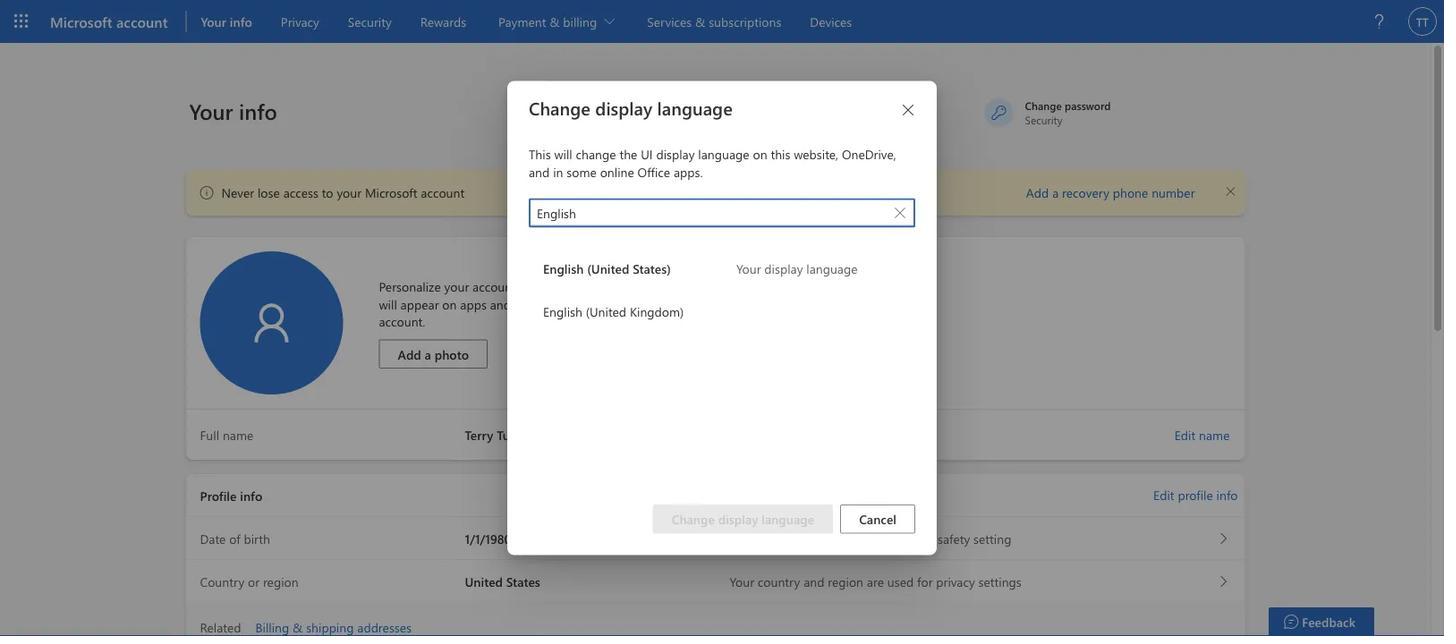 Task type: vqa. For each thing, say whether or not it's contained in the screenshot.
Add a recovery phone number's the add
yes



Task type: describe. For each thing, give the bounding box(es) containing it.
country
[[200, 574, 244, 590]]

will inside the this will change the ui display language on this website, onedrive, and in some online office apps.
[[554, 146, 572, 163]]

your inside contextual menu menu bar
[[201, 13, 226, 30]]

microsoft account banner
[[0, 0, 1444, 43]]

united states
[[465, 574, 540, 590]]

services & subscriptions
[[647, 13, 782, 30]]

contextual menu menu bar
[[194, 0, 1358, 43]]

microsoft inside personalize your account with a photo. your profile photo will appear on apps and devices that use your microsoft account.
[[634, 296, 687, 312]]

states
[[506, 574, 540, 590]]

never
[[221, 184, 254, 201]]

personalize your account with a photo. your profile photo will appear on apps and devices that use your microsoft account.
[[379, 278, 696, 330]]

change password security
[[1025, 98, 1111, 127]]


[[200, 186, 214, 200]]

2 vertical spatial your
[[606, 296, 631, 312]]

devices link
[[803, 0, 859, 43]]

rewards
[[420, 13, 466, 30]]

add a recovery phone number
[[1026, 184, 1195, 201]]

are
[[867, 574, 884, 590]]

name for full name
[[223, 427, 254, 443]]

Find language field
[[537, 200, 886, 225]]

microsoft account link
[[43, 0, 186, 43]]

a for recovery
[[1052, 184, 1059, 201]]

1 vertical spatial your info
[[189, 96, 277, 125]]

change inside button
[[672, 511, 715, 527]]

related
[[200, 619, 241, 636]]

devices
[[810, 13, 852, 30]]

info inside button
[[1217, 487, 1238, 503]]

billing
[[256, 619, 289, 636]]

apps
[[460, 296, 487, 312]]

add for add a recovery phone number
[[1026, 184, 1049, 201]]

display inside the this will change the ui display language on this website, onedrive, and in some online office apps.
[[656, 146, 695, 163]]

terry turtle
[[465, 427, 530, 443]]

cancel button
[[840, 505, 915, 534]]

privacy
[[281, 13, 319, 30]]

english for english (united states)
[[543, 260, 584, 277]]

country
[[758, 574, 800, 590]]

this
[[529, 146, 551, 163]]

2 horizontal spatial and
[[804, 574, 825, 590]]

security link
[[341, 0, 399, 43]]

security inside change password security
[[1025, 112, 1063, 127]]

date
[[758, 530, 782, 547]]

feedback button
[[1269, 608, 1375, 636]]

photo.
[[556, 278, 592, 295]]

name for edit name
[[1199, 427, 1230, 443]]

edit name button
[[1167, 417, 1238, 453]]

0 vertical spatial change display language
[[529, 96, 733, 120]]

change
[[576, 146, 616, 163]]

number
[[1152, 184, 1195, 201]]

will inside personalize your account with a photo. your profile photo will appear on apps and devices that use your microsoft account.
[[379, 296, 397, 312]]

onedrive,
[[842, 146, 897, 163]]

shipping
[[306, 619, 354, 636]]

your date of birth is used for account safety setting
[[730, 530, 1012, 547]]

terry
[[465, 427, 493, 443]]

your display language
[[736, 260, 858, 277]]


[[901, 103, 915, 117]]

edit name
[[1175, 427, 1230, 443]]

your info link
[[194, 0, 259, 43]]

microsoft account
[[50, 12, 168, 31]]

services & subscriptions link
[[640, 0, 789, 43]]

1 of from the left
[[229, 530, 240, 547]]

display inside list of languages element
[[765, 260, 803, 277]]

date of birth
[[200, 530, 270, 547]]


[[253, 304, 290, 342]]

some
[[567, 164, 597, 180]]

safety
[[938, 530, 970, 547]]

add a photo
[[398, 346, 469, 362]]

recovery
[[1062, 184, 1110, 201]]

change display language dialog
[[0, 0, 1444, 636]]

website,
[[794, 146, 839, 163]]

date
[[200, 530, 226, 547]]

1 region from the left
[[263, 574, 299, 590]]

2 region from the left
[[828, 574, 864, 590]]

states)
[[633, 260, 671, 277]]

 button
[[894, 95, 923, 124]]

your country and region are used for privacy settings
[[730, 574, 1022, 590]]

profile inside button
[[1178, 487, 1213, 503]]

account.
[[379, 313, 425, 330]]

kingdom)
[[630, 303, 684, 320]]

profile info
[[200, 487, 262, 504]]

1/1/1980
[[465, 530, 511, 547]]

a for photo
[[425, 346, 431, 362]]

personalize
[[379, 278, 441, 295]]

that
[[558, 296, 580, 312]]

access
[[283, 184, 318, 201]]

services
[[647, 13, 692, 30]]

office
[[638, 164, 670, 180]]

edit for edit profile info
[[1154, 487, 1175, 503]]

is
[[830, 530, 838, 547]]

devices
[[514, 296, 555, 312]]

your inside list of languages element
[[736, 260, 761, 277]]

use
[[584, 296, 603, 312]]

add a photo button
[[379, 339, 488, 369]]

display inside button
[[718, 511, 758, 527]]

privacy
[[936, 574, 975, 590]]



Task type: locate. For each thing, give the bounding box(es) containing it.
your down english (united states)
[[596, 278, 620, 295]]

2 of from the left
[[786, 530, 797, 547]]

1 horizontal spatial birth
[[800, 530, 827, 547]]

1 vertical spatial used
[[888, 574, 914, 590]]

 right number
[[1226, 187, 1235, 196]]

language inside the this will change the ui display language on this website, onedrive, and in some online office apps.
[[698, 146, 750, 163]]

& inside contextual menu menu bar
[[695, 13, 705, 30]]

1 vertical spatial change display language
[[672, 511, 814, 527]]

subscriptions
[[709, 13, 782, 30]]

your up 
[[189, 96, 233, 125]]

setting
[[974, 530, 1012, 547]]

2 horizontal spatial your
[[606, 296, 631, 312]]

1 vertical spatial your
[[444, 278, 469, 295]]

privacy link
[[274, 0, 326, 43]]

your info inside your info link
[[201, 13, 252, 30]]

settings
[[979, 574, 1022, 590]]

1 birth from the left
[[244, 530, 270, 547]]

a inside personalize your account with a photo. your profile photo will appear on apps and devices that use your microsoft account.
[[547, 278, 553, 295]]

birth left is
[[800, 530, 827, 547]]

1 vertical spatial and
[[490, 296, 511, 312]]

name up edit profile info
[[1199, 427, 1230, 443]]

0 horizontal spatial security
[[348, 13, 392, 30]]

0 vertical spatial 
[[1226, 187, 1235, 196]]

your info left privacy
[[201, 13, 252, 30]]

2 vertical spatial and
[[804, 574, 825, 590]]

or
[[248, 574, 260, 590]]

on inside the this will change the ui display language on this website, onedrive, and in some online office apps.
[[753, 146, 767, 163]]

0 horizontal spatial microsoft
[[50, 12, 112, 31]]

and
[[529, 164, 550, 180], [490, 296, 511, 312], [804, 574, 825, 590]]

change display language inside the change display language button
[[672, 511, 814, 527]]

edit inside button
[[1175, 427, 1196, 443]]

(united up photo.
[[587, 260, 629, 277]]

photo down states)
[[662, 278, 696, 295]]

photo inside "button"
[[435, 346, 469, 362]]

2 horizontal spatial microsoft
[[634, 296, 687, 312]]

0 horizontal spatial for
[[872, 530, 887, 547]]

a down account.
[[425, 346, 431, 362]]

ui
[[641, 146, 653, 163]]

add left recovery at the right top of the page
[[1026, 184, 1049, 201]]

your down find language field
[[736, 260, 761, 277]]

1 vertical spatial security
[[1025, 112, 1063, 127]]

1 horizontal spatial 
[[1226, 187, 1235, 196]]

 button down onedrive,
[[886, 199, 915, 226]]

your info
[[201, 13, 252, 30], [189, 96, 277, 125]]

will up account.
[[379, 296, 397, 312]]

region right the or at the left of the page
[[263, 574, 299, 590]]

this
[[771, 146, 791, 163]]

and inside the this will change the ui display language on this website, onedrive, and in some online office apps.
[[529, 164, 550, 180]]

online
[[600, 164, 634, 180]]

1 horizontal spatial  button
[[1217, 177, 1245, 205]]

1 vertical spatial add
[[398, 346, 421, 362]]

turtle
[[497, 427, 530, 443]]

0 horizontal spatial will
[[379, 296, 397, 312]]

your right to at the left top
[[337, 184, 362, 201]]

1 vertical spatial (united
[[586, 303, 626, 320]]

2 horizontal spatial change
[[1025, 98, 1062, 112]]

 button right number
[[1217, 177, 1245, 205]]

your up apps
[[444, 278, 469, 295]]

edit profile info
[[1154, 487, 1238, 503]]

0 horizontal spatial on
[[442, 296, 457, 312]]

change inside change password security
[[1025, 98, 1062, 112]]

for down the cancel
[[872, 530, 887, 547]]

a left recovery at the right top of the page
[[1052, 184, 1059, 201]]

1 vertical spatial on
[[442, 296, 457, 312]]

edit
[[1175, 427, 1196, 443], [1154, 487, 1175, 503]]

united
[[465, 574, 503, 590]]

change display language up the at top left
[[529, 96, 733, 120]]

your inside personalize your account with a photo. your profile photo will appear on apps and devices that use your microsoft account.
[[596, 278, 620, 295]]

profile
[[200, 487, 237, 504]]

name inside button
[[1199, 427, 1230, 443]]

1 name from the left
[[1199, 427, 1230, 443]]

1 horizontal spatial profile
[[1178, 487, 1213, 503]]

account inside personalize your account with a photo. your profile photo will appear on apps and devices that use your microsoft account.
[[473, 278, 516, 295]]

1 horizontal spatial for
[[917, 574, 933, 590]]

0 horizontal spatial name
[[223, 427, 254, 443]]

1 horizontal spatial add
[[1026, 184, 1049, 201]]

0 vertical spatial &
[[695, 13, 705, 30]]

2 name from the left
[[223, 427, 254, 443]]

english up photo.
[[543, 260, 584, 277]]

used right are
[[888, 574, 914, 590]]

add inside add a recovery phone number link
[[1026, 184, 1049, 201]]

(united right that
[[586, 303, 626, 320]]

1 horizontal spatial microsoft
[[365, 184, 417, 201]]

2 birth from the left
[[800, 530, 827, 547]]

for for privacy
[[917, 574, 933, 590]]

0 vertical spatial will
[[554, 146, 572, 163]]

0 horizontal spatial used
[[842, 530, 868, 547]]

rewards link
[[413, 0, 473, 43]]

1 vertical spatial a
[[547, 278, 553, 295]]

to
[[322, 184, 333, 201]]

full
[[200, 427, 219, 443]]

1 english from the top
[[543, 260, 584, 277]]

in
[[553, 164, 563, 180]]

0 horizontal spatial and
[[490, 296, 511, 312]]

on left apps
[[442, 296, 457, 312]]

1 vertical spatial profile
[[1178, 487, 1213, 503]]

your left privacy
[[201, 13, 226, 30]]

region
[[263, 574, 299, 590], [828, 574, 864, 590]]

password
[[1065, 98, 1111, 112]]

feedback
[[1302, 613, 1356, 630]]

name right full
[[223, 427, 254, 443]]

this will change the ui display language on this website, onedrive, and in some online office apps.
[[529, 146, 897, 180]]

1 horizontal spatial will
[[554, 146, 572, 163]]

change display language up date
[[672, 511, 814, 527]]

info
[[230, 13, 252, 30], [239, 96, 277, 125], [1217, 487, 1238, 503], [240, 487, 262, 504]]

0 vertical spatial for
[[872, 530, 887, 547]]

change display language button
[[653, 505, 833, 534]]

info left privacy
[[230, 13, 252, 30]]

for
[[872, 530, 887, 547], [917, 574, 933, 590]]

and right country at the bottom of page
[[804, 574, 825, 590]]

english down photo.
[[543, 303, 582, 320]]

1 horizontal spatial used
[[888, 574, 914, 590]]

0 vertical spatial microsoft
[[50, 12, 112, 31]]

billing & shipping addresses link
[[256, 619, 412, 636]]

info inside contextual menu menu bar
[[230, 13, 252, 30]]

region left are
[[828, 574, 864, 590]]

change
[[529, 96, 590, 120], [1025, 98, 1062, 112], [672, 511, 715, 527]]

0 vertical spatial (united
[[587, 260, 629, 277]]

list of languages element
[[529, 245, 915, 333]]

0 horizontal spatial 
[[895, 207, 906, 218]]

1 vertical spatial for
[[917, 574, 933, 590]]

your right use
[[606, 296, 631, 312]]

& right services
[[695, 13, 705, 30]]

1 horizontal spatial name
[[1199, 427, 1230, 443]]

0 horizontal spatial photo
[[435, 346, 469, 362]]

profile down states)
[[624, 278, 659, 295]]

country or region
[[200, 574, 299, 590]]

0 vertical spatial a
[[1052, 184, 1059, 201]]

(united for kingdom)
[[586, 303, 626, 320]]

for for account
[[872, 530, 887, 547]]

edit profile info button
[[1154, 486, 1238, 505]]

display
[[595, 96, 652, 120], [656, 146, 695, 163], [765, 260, 803, 277], [718, 511, 758, 527]]

lose
[[258, 184, 280, 201]]

& for billing
[[293, 619, 303, 636]]

0 vertical spatial add
[[1026, 184, 1049, 201]]

on left this
[[753, 146, 767, 163]]

add down account.
[[398, 346, 421, 362]]

security right privacy
[[348, 13, 392, 30]]

0 vertical spatial profile
[[624, 278, 659, 295]]

1 horizontal spatial your
[[444, 278, 469, 295]]

will up in
[[554, 146, 572, 163]]

billing & shipping addresses
[[256, 619, 412, 636]]

1 horizontal spatial security
[[1025, 112, 1063, 127]]

1 vertical spatial english
[[543, 303, 582, 320]]

1 horizontal spatial on
[[753, 146, 767, 163]]

full name
[[200, 427, 254, 443]]

profile inside personalize your account with a photo. your profile photo will appear on apps and devices that use your microsoft account.
[[624, 278, 659, 295]]

cancel
[[859, 511, 897, 527]]

apps.
[[674, 164, 703, 180]]

0 horizontal spatial your
[[337, 184, 362, 201]]

info right profile
[[240, 487, 262, 504]]

1 horizontal spatial photo
[[662, 278, 696, 295]]

on
[[753, 146, 767, 163], [442, 296, 457, 312]]

1 horizontal spatial &
[[695, 13, 705, 30]]

the
[[620, 146, 637, 163]]

birth
[[244, 530, 270, 547], [800, 530, 827, 547]]

0 vertical spatial security
[[348, 13, 392, 30]]

1 horizontal spatial change
[[672, 511, 715, 527]]

0 horizontal spatial change
[[529, 96, 590, 120]]

2 vertical spatial microsoft
[[634, 296, 687, 312]]

your info up never
[[189, 96, 277, 125]]

change display language document
[[0, 0, 1444, 636]]

info down edit name button
[[1217, 487, 1238, 503]]

a right with
[[547, 278, 553, 295]]

security
[[348, 13, 392, 30], [1025, 112, 1063, 127]]

english (united kingdom)
[[543, 303, 684, 320]]

0 horizontal spatial  button
[[886, 199, 915, 226]]

0 horizontal spatial of
[[229, 530, 240, 547]]

0 horizontal spatial &
[[293, 619, 303, 636]]

appear
[[401, 296, 439, 312]]

2 english from the top
[[543, 303, 582, 320]]

1 horizontal spatial region
[[828, 574, 864, 590]]

 never lose access to your microsoft account
[[200, 184, 465, 201]]

used right is
[[842, 530, 868, 547]]

birth up the or at the left of the page
[[244, 530, 270, 547]]

add a recovery phone number link
[[1026, 184, 1195, 202]]

profile down edit name button
[[1178, 487, 1213, 503]]

used for are
[[888, 574, 914, 590]]

1 horizontal spatial and
[[529, 164, 550, 180]]

and right apps
[[490, 296, 511, 312]]

0 vertical spatial on
[[753, 146, 767, 163]]

1 vertical spatial &
[[293, 619, 303, 636]]

photo
[[662, 278, 696, 295], [435, 346, 469, 362]]

add for add a photo
[[398, 346, 421, 362]]

1 vertical spatial microsoft
[[365, 184, 417, 201]]

security left password
[[1025, 112, 1063, 127]]

and inside personalize your account with a photo. your profile photo will appear on apps and devices that use your microsoft account.
[[490, 296, 511, 312]]

phone
[[1113, 184, 1148, 201]]

addresses
[[357, 619, 412, 636]]

1 horizontal spatial a
[[547, 278, 553, 295]]


[[1226, 187, 1235, 196], [895, 207, 906, 218]]

0 horizontal spatial add
[[398, 346, 421, 362]]

english (united states)
[[543, 260, 671, 277]]

0 vertical spatial photo
[[662, 278, 696, 295]]

(united for states)
[[587, 260, 629, 277]]

0 vertical spatial edit
[[1175, 427, 1196, 443]]

info up lose
[[239, 96, 277, 125]]

edit for edit name
[[1175, 427, 1196, 443]]

your left country at the bottom of page
[[730, 574, 754, 590]]

1 vertical spatial will
[[379, 296, 397, 312]]

add inside add a photo "button"
[[398, 346, 421, 362]]

edit inside button
[[1154, 487, 1175, 503]]

language inside button
[[762, 511, 814, 527]]

0 vertical spatial used
[[842, 530, 868, 547]]

(united
[[587, 260, 629, 277], [586, 303, 626, 320]]

photo down apps
[[435, 346, 469, 362]]

photo inside personalize your account with a photo. your profile photo will appear on apps and devices that use your microsoft account.
[[662, 278, 696, 295]]

0 vertical spatial your
[[337, 184, 362, 201]]

& for services
[[695, 13, 705, 30]]

used for is
[[842, 530, 868, 547]]

0 horizontal spatial region
[[263, 574, 299, 590]]

 button
[[1217, 177, 1245, 205], [886, 199, 915, 226]]

0 horizontal spatial profile
[[624, 278, 659, 295]]

used
[[842, 530, 868, 547], [888, 574, 914, 590]]

language
[[657, 96, 733, 120], [698, 146, 750, 163], [807, 260, 858, 277], [762, 511, 814, 527]]

1 horizontal spatial of
[[786, 530, 797, 547]]

1 vertical spatial edit
[[1154, 487, 1175, 503]]

account inside banner
[[116, 12, 168, 31]]

1 vertical spatial photo
[[435, 346, 469, 362]]

security inside contextual menu menu bar
[[348, 13, 392, 30]]

& right billing
[[293, 619, 303, 636]]

0 horizontal spatial a
[[425, 346, 431, 362]]

english for english (united kingdom)
[[543, 303, 582, 320]]

0 vertical spatial and
[[529, 164, 550, 180]]

name
[[1199, 427, 1230, 443], [223, 427, 254, 443]]

 down onedrive,
[[895, 207, 906, 218]]

2 horizontal spatial a
[[1052, 184, 1059, 201]]

for left privacy
[[917, 574, 933, 590]]

and down 'this'
[[529, 164, 550, 180]]

0 vertical spatial english
[[543, 260, 584, 277]]

your left date
[[730, 530, 754, 547]]

with
[[520, 278, 543, 295]]

of
[[229, 530, 240, 547], [786, 530, 797, 547]]

change display language
[[529, 96, 733, 120], [672, 511, 814, 527]]

a inside "button"
[[425, 346, 431, 362]]

microsoft inside banner
[[50, 12, 112, 31]]

0 horizontal spatial birth
[[244, 530, 270, 547]]

 inside change display language document
[[895, 207, 906, 218]]

edit up edit profile info
[[1175, 427, 1196, 443]]

0 vertical spatial your info
[[201, 13, 252, 30]]

on inside personalize your account with a photo. your profile photo will appear on apps and devices that use your microsoft account.
[[442, 296, 457, 312]]

1 vertical spatial 
[[895, 207, 906, 218]]

edit down edit name button
[[1154, 487, 1175, 503]]

english
[[543, 260, 584, 277], [543, 303, 582, 320]]

a
[[1052, 184, 1059, 201], [547, 278, 553, 295], [425, 346, 431, 362]]

2 vertical spatial a
[[425, 346, 431, 362]]



